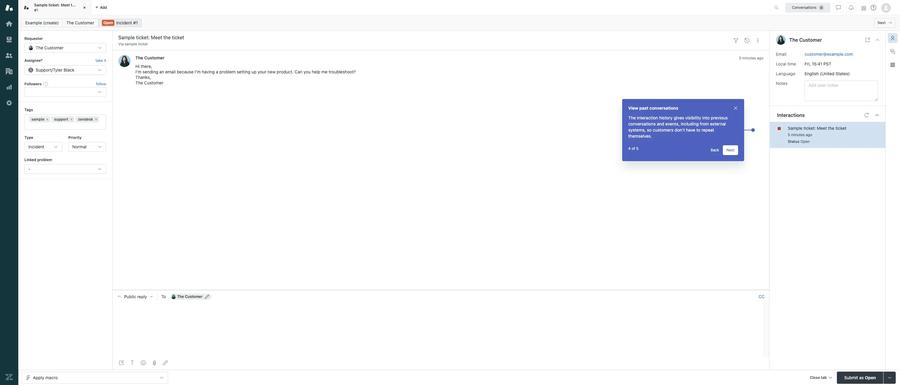Task type: describe. For each thing, give the bounding box(es) containing it.
fri, 15:41 pst
[[805, 61, 832, 66]]

close image inside tabs tab list
[[81, 5, 88, 11]]

minutes inside sample ticket: meet the ticket 5 minutes ago status open
[[792, 133, 805, 137]]

next button inside view past conversations dialog
[[723, 146, 739, 155]]

past
[[640, 106, 649, 111]]

open link
[[98, 19, 142, 27]]

the customer up fri, at the right of the page
[[790, 37, 823, 43]]

ago inside sample ticket: meet the ticket 5 minutes ago status open
[[806, 133, 813, 137]]

customer@example.com
[[805, 51, 854, 57]]

ticket: for sample ticket: meet the ticket 5 minutes ago status open
[[804, 126, 816, 131]]

the right the user image at right
[[790, 37, 799, 43]]

incident
[[28, 144, 44, 150]]

via
[[118, 42, 124, 46]]

zendesk image
[[5, 374, 13, 382]]

thanks,
[[136, 75, 151, 80]]

1 i'm from the left
[[136, 69, 142, 75]]

gives
[[674, 115, 685, 121]]

interaction
[[637, 115, 658, 121]]

cc
[[759, 294, 765, 300]]

back
[[711, 148, 720, 153]]

sample ticket: meet the ticket 5 minutes ago status open
[[788, 126, 847, 144]]

normal
[[72, 144, 87, 150]]

to
[[161, 294, 166, 300]]

via sample ticket
[[118, 42, 148, 46]]

5 inside the 4 of 5 back
[[637, 146, 639, 151]]

help
[[312, 69, 320, 75]]

apps image
[[891, 63, 896, 67]]

me
[[322, 69, 328, 75]]

customers image
[[5, 52, 13, 60]]

sample ticket: meet the ticket #1
[[34, 3, 88, 12]]

up
[[252, 69, 257, 75]]

1 vertical spatial close image
[[876, 38, 881, 42]]

it
[[104, 58, 106, 63]]

views image
[[5, 36, 13, 44]]

there,
[[141, 64, 152, 69]]

1 horizontal spatial next button
[[875, 18, 896, 28]]

4 of 5 back
[[629, 146, 720, 153]]

as
[[860, 376, 864, 381]]

view more details image
[[866, 38, 871, 42]]

events,
[[666, 121, 680, 127]]

type
[[24, 135, 33, 140]]

notes
[[776, 81, 788, 86]]

open inside open link
[[103, 20, 113, 25]]

submit as open
[[845, 376, 877, 381]]

hi there, i'm sending an email because i'm having a problem setting up your new product. can you help me troubleshoot? thanks, the customer
[[136, 64, 356, 86]]

format text image
[[130, 361, 135, 366]]

0 horizontal spatial minutes
[[743, 56, 756, 61]]

0 vertical spatial the customer link
[[62, 19, 98, 27]]

meet for sample ticket: meet the ticket #1
[[61, 3, 70, 7]]

take it
[[96, 58, 106, 63]]

1 vertical spatial ticket
[[138, 42, 148, 46]]

take
[[96, 58, 103, 63]]

zendesk products image
[[862, 6, 866, 10]]

including
[[681, 121, 699, 127]]

to
[[697, 128, 701, 133]]

have
[[686, 128, 696, 133]]

insert emojis image
[[141, 361, 146, 366]]

sending
[[143, 69, 158, 75]]

so
[[647, 128, 652, 133]]

5 minutes ago text field
[[739, 56, 764, 61]]

1 horizontal spatial next
[[878, 20, 886, 25]]

admin image
[[5, 99, 13, 107]]

add link (cmd k) image
[[163, 361, 168, 366]]

visibility
[[686, 115, 702, 121]]

a
[[216, 69, 218, 75]]

normal button
[[68, 142, 106, 152]]

priority
[[68, 135, 82, 140]]

user image
[[776, 35, 786, 45]]

customer up there,
[[144, 55, 165, 61]]

customers
[[653, 128, 674, 133]]

sample for sample ticket: meet the ticket 5 minutes ago status open
[[788, 126, 803, 131]]

example (create)
[[25, 20, 59, 25]]

conversations inside the interaction history gives visibility into previous conversations and events, including from external systems, so customers don't have to repeat themselves.
[[629, 121, 656, 127]]

because
[[177, 69, 194, 75]]

the interaction history gives visibility into previous conversations and events, including from external systems, so customers don't have to repeat themselves.
[[629, 115, 728, 139]]

get help image
[[871, 5, 877, 10]]

5 inside sample ticket: meet the ticket 5 minutes ago status open
[[788, 133, 791, 137]]

customer@example.com image
[[171, 295, 176, 300]]

the right customer@example.com image
[[177, 295, 184, 299]]

customer context image
[[891, 36, 896, 41]]

from
[[700, 121, 709, 127]]

the inside secondary element
[[66, 20, 74, 25]]

Add user notes text field
[[805, 80, 879, 101]]

can
[[295, 69, 303, 75]]

get started image
[[5, 20, 13, 28]]

time
[[788, 61, 797, 66]]

cc button
[[759, 294, 765, 300]]

tab containing sample ticket: meet the ticket
[[18, 0, 92, 15]]

incident button
[[24, 142, 62, 152]]

new
[[268, 69, 276, 75]]

sample for sample ticket: meet the ticket #1
[[34, 3, 48, 7]]

problem inside hi there, i'm sending an email because i'm having a problem setting up your new product. can you help me troubleshoot? thanks, the customer
[[220, 69, 236, 75]]

systems,
[[629, 128, 646, 133]]

having
[[202, 69, 215, 75]]

english (united states)
[[805, 71, 850, 76]]

4
[[629, 146, 631, 151]]

follow
[[96, 82, 106, 86]]

back button
[[707, 146, 723, 155]]

fri,
[[805, 61, 811, 66]]



Task type: vqa. For each thing, say whether or not it's contained in the screenshot.
rightmost the Email
no



Task type: locate. For each thing, give the bounding box(es) containing it.
customer up customer@example.com
[[800, 37, 823, 43]]

organizations image
[[5, 67, 13, 75]]

0 vertical spatial close image
[[81, 5, 88, 11]]

0 horizontal spatial the customer link
[[62, 19, 98, 27]]

and
[[657, 121, 665, 127]]

draft mode image
[[119, 361, 124, 366]]

status
[[788, 139, 800, 144]]

take it button
[[96, 58, 106, 64]]

0 horizontal spatial ticket:
[[49, 3, 60, 7]]

0 horizontal spatial sample
[[34, 3, 48, 7]]

0 horizontal spatial the
[[71, 3, 77, 7]]

meet
[[61, 3, 70, 7], [817, 126, 827, 131]]

conversations up systems,
[[629, 121, 656, 127]]

english
[[805, 71, 819, 76]]

setting
[[237, 69, 251, 75]]

the inside hi there, i'm sending an email because i'm having a problem setting up your new product. can you help me troubleshoot? thanks, the customer
[[136, 80, 143, 86]]

1 horizontal spatial the
[[829, 126, 835, 131]]

1 horizontal spatial ticket:
[[804, 126, 816, 131]]

history
[[660, 115, 673, 121]]

repeat
[[702, 128, 715, 133]]

the customer link down the sample ticket: meet the ticket #1
[[62, 19, 98, 27]]

sample inside sample ticket: meet the ticket 5 minutes ago status open
[[788, 126, 803, 131]]

the inside the sample ticket: meet the ticket #1
[[71, 3, 77, 7]]

the customer down the sample ticket: meet the ticket #1
[[66, 20, 94, 25]]

0 horizontal spatial next
[[727, 148, 735, 153]]

pst
[[824, 61, 832, 66]]

customer inside hi there, i'm sending an email because i'm having a problem setting up your new product. can you help me troubleshoot? thanks, the customer
[[144, 80, 163, 86]]

1 horizontal spatial meet
[[817, 126, 827, 131]]

1 horizontal spatial sample
[[788, 126, 803, 131]]

(united
[[820, 71, 835, 76]]

sample inside the sample ticket: meet the ticket #1
[[34, 3, 48, 7]]

don't
[[675, 128, 685, 133]]

0 vertical spatial ticket:
[[49, 3, 60, 7]]

interactions
[[778, 112, 805, 118]]

2 vertical spatial open
[[866, 376, 877, 381]]

0 vertical spatial meet
[[61, 3, 70, 7]]

of
[[632, 146, 636, 151]]

#1
[[34, 8, 38, 12]]

example
[[25, 20, 42, 25]]

edit user image
[[205, 295, 209, 299]]

1 vertical spatial conversations
[[629, 121, 656, 127]]

1 horizontal spatial ticket
[[138, 42, 148, 46]]

1 horizontal spatial open
[[801, 139, 810, 144]]

ticket
[[78, 3, 88, 7], [138, 42, 148, 46], [836, 126, 847, 131]]

0 vertical spatial next
[[878, 20, 886, 25]]

conversations button
[[786, 3, 831, 12]]

next button up customer context image on the right
[[875, 18, 896, 28]]

0 horizontal spatial 5
[[637, 146, 639, 151]]

conversations up the history
[[650, 106, 679, 111]]

previous
[[711, 115, 728, 121]]

into
[[703, 115, 710, 121]]

sample
[[125, 42, 137, 46]]

states)
[[836, 71, 850, 76]]

close image
[[734, 106, 739, 111]]

ticket for sample ticket: meet the ticket 5 minutes ago status open
[[836, 126, 847, 131]]

the customer link
[[62, 19, 98, 27], [136, 55, 165, 61]]

1 horizontal spatial 5
[[739, 56, 742, 61]]

conversations
[[650, 106, 679, 111], [629, 121, 656, 127]]

avatar image
[[118, 55, 131, 67]]

the customer link up there,
[[136, 55, 165, 61]]

customer inside secondary element
[[75, 20, 94, 25]]

customer left edit user icon
[[185, 295, 203, 299]]

troubleshoot?
[[329, 69, 356, 75]]

0 horizontal spatial ticket
[[78, 3, 88, 7]]

0 vertical spatial conversations
[[650, 106, 679, 111]]

the customer right customer@example.com image
[[177, 295, 203, 299]]

ticket: inside sample ticket: meet the ticket 5 minutes ago status open
[[804, 126, 816, 131]]

problem
[[220, 69, 236, 75], [37, 158, 52, 162]]

ticket: up 5 minutes ago text box
[[804, 126, 816, 131]]

the for sample ticket: meet the ticket 5 minutes ago status open
[[829, 126, 835, 131]]

1 vertical spatial the customer link
[[136, 55, 165, 61]]

1 horizontal spatial problem
[[220, 69, 236, 75]]

5 minutes ago text field
[[788, 133, 813, 137]]

an
[[159, 69, 164, 75]]

open inside sample ticket: meet the ticket 5 minutes ago status open
[[801, 139, 810, 144]]

0 vertical spatial 5
[[739, 56, 742, 61]]

1 vertical spatial sample
[[788, 126, 803, 131]]

external
[[711, 121, 726, 127]]

events image
[[745, 38, 750, 43]]

follow button
[[96, 81, 106, 87]]

1 vertical spatial open
[[801, 139, 810, 144]]

ticket inside the sample ticket: meet the ticket #1
[[78, 3, 88, 7]]

the
[[71, 3, 77, 7], [829, 126, 835, 131]]

the up hi
[[136, 55, 143, 61]]

next button
[[875, 18, 896, 28], [723, 146, 739, 155]]

linked problem
[[24, 158, 52, 162]]

customer down the sample ticket: meet the ticket #1
[[75, 20, 94, 25]]

sample up #1
[[34, 3, 48, 7]]

ticket inside sample ticket: meet the ticket 5 minutes ago status open
[[836, 126, 847, 131]]

0 vertical spatial ago
[[757, 56, 764, 61]]

minutes
[[743, 56, 756, 61], [792, 133, 805, 137]]

ticket for sample ticket: meet the ticket #1
[[78, 3, 88, 7]]

close image
[[81, 5, 88, 11], [876, 38, 881, 42]]

problem down incident popup button
[[37, 158, 52, 162]]

meet inside sample ticket: meet the ticket 5 minutes ago status open
[[817, 126, 827, 131]]

problem right a on the top
[[220, 69, 236, 75]]

0 horizontal spatial open
[[103, 20, 113, 25]]

1 horizontal spatial i'm
[[195, 69, 201, 75]]

meet for sample ticket: meet the ticket 5 minutes ago status open
[[817, 126, 827, 131]]

1 vertical spatial next button
[[723, 146, 739, 155]]

the customer up there,
[[136, 55, 165, 61]]

1 vertical spatial ago
[[806, 133, 813, 137]]

ticket: for sample ticket: meet the ticket #1
[[49, 3, 60, 7]]

minutes up status
[[792, 133, 805, 137]]

add attachment image
[[152, 361, 157, 366]]

linked
[[24, 158, 36, 162]]

Subject field
[[117, 34, 730, 41]]

1 horizontal spatial ago
[[806, 133, 813, 137]]

0 horizontal spatial meet
[[61, 3, 70, 7]]

email
[[165, 69, 176, 75]]

reporting image
[[5, 83, 13, 91]]

themselves.
[[629, 134, 652, 139]]

conversations
[[793, 5, 817, 10]]

hi
[[136, 64, 140, 69]]

1 vertical spatial meet
[[817, 126, 827, 131]]

view past conversations
[[629, 106, 679, 111]]

the inside sample ticket: meet the ticket 5 minutes ago status open
[[829, 126, 835, 131]]

the down thanks,
[[136, 80, 143, 86]]

the
[[66, 20, 74, 25], [790, 37, 799, 43], [136, 55, 143, 61], [136, 80, 143, 86], [629, 115, 636, 121], [177, 295, 184, 299]]

0 vertical spatial sample
[[34, 3, 48, 7]]

i'm
[[136, 69, 142, 75], [195, 69, 201, 75]]

1 vertical spatial 5
[[788, 133, 791, 137]]

the down view
[[629, 115, 636, 121]]

0 horizontal spatial next button
[[723, 146, 739, 155]]

tabs tab list
[[18, 0, 769, 15]]

i'm left having
[[195, 69, 201, 75]]

(create)
[[43, 20, 59, 25]]

ticket: up (create)
[[49, 3, 60, 7]]

main element
[[0, 0, 18, 386]]

1 vertical spatial the
[[829, 126, 835, 131]]

language
[[776, 71, 796, 76]]

0 horizontal spatial close image
[[81, 5, 88, 11]]

0 vertical spatial open
[[103, 20, 113, 25]]

view
[[629, 106, 639, 111]]

0 horizontal spatial problem
[[37, 158, 52, 162]]

submit
[[845, 376, 859, 381]]

0 vertical spatial ticket
[[78, 3, 88, 7]]

the inside the interaction history gives visibility into previous conversations and events, including from external systems, so customers don't have to repeat themselves.
[[629, 115, 636, 121]]

the down the sample ticket: meet the ticket #1
[[66, 20, 74, 25]]

the for sample ticket: meet the ticket #1
[[71, 3, 77, 7]]

email
[[776, 51, 787, 57]]

1 vertical spatial next
[[727, 148, 735, 153]]

1 horizontal spatial close image
[[876, 38, 881, 42]]

next
[[878, 20, 886, 25], [727, 148, 735, 153]]

local
[[776, 61, 787, 66]]

1 vertical spatial minutes
[[792, 133, 805, 137]]

next button right back
[[723, 146, 739, 155]]

product.
[[277, 69, 294, 75]]

sample
[[34, 3, 48, 7], [788, 126, 803, 131]]

customer down sending
[[144, 80, 163, 86]]

2 horizontal spatial open
[[866, 376, 877, 381]]

meet inside the sample ticket: meet the ticket #1
[[61, 3, 70, 7]]

1 vertical spatial ticket:
[[804, 126, 816, 131]]

ticket: inside the sample ticket: meet the ticket #1
[[49, 3, 60, 7]]

your
[[258, 69, 267, 75]]

2 vertical spatial ticket
[[836, 126, 847, 131]]

local time
[[776, 61, 797, 66]]

0 vertical spatial problem
[[220, 69, 236, 75]]

secondary element
[[18, 17, 901, 29]]

1 horizontal spatial minutes
[[792, 133, 805, 137]]

1 vertical spatial problem
[[37, 158, 52, 162]]

the customer inside secondary element
[[66, 20, 94, 25]]

minutes down events icon
[[743, 56, 756, 61]]

5
[[739, 56, 742, 61], [788, 133, 791, 137], [637, 146, 639, 151]]

2 horizontal spatial 5
[[788, 133, 791, 137]]

ago
[[757, 56, 764, 61], [806, 133, 813, 137]]

2 vertical spatial 5
[[637, 146, 639, 151]]

you
[[304, 69, 311, 75]]

next inside view past conversations dialog
[[727, 148, 735, 153]]

0 vertical spatial minutes
[[743, 56, 756, 61]]

0 vertical spatial the
[[71, 3, 77, 7]]

1 horizontal spatial the customer link
[[136, 55, 165, 61]]

0 horizontal spatial ago
[[757, 56, 764, 61]]

tab
[[18, 0, 92, 15]]

sample up 5 minutes ago text box
[[788, 126, 803, 131]]

customer
[[75, 20, 94, 25], [800, 37, 823, 43], [144, 55, 165, 61], [144, 80, 163, 86], [185, 295, 203, 299]]

0 horizontal spatial i'm
[[136, 69, 142, 75]]

example (create) button
[[21, 19, 63, 27]]

i'm down hi
[[136, 69, 142, 75]]

2 horizontal spatial ticket
[[836, 126, 847, 131]]

5 minutes ago
[[739, 56, 764, 61]]

zendesk support image
[[5, 4, 13, 12]]

2 i'm from the left
[[195, 69, 201, 75]]

view past conversations dialog
[[623, 99, 745, 161]]

15:41
[[812, 61, 823, 66]]

0 vertical spatial next button
[[875, 18, 896, 28]]



